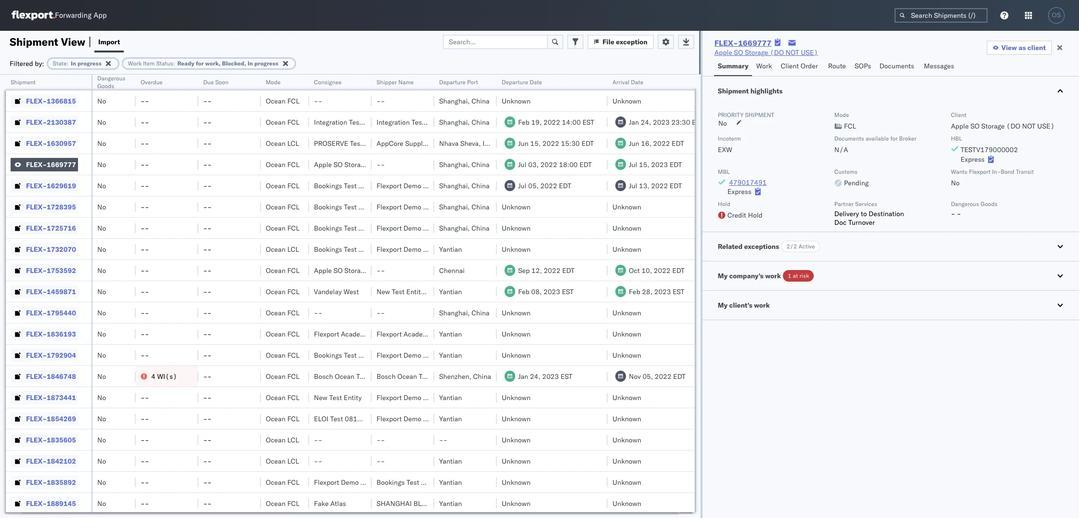 Task type: describe. For each thing, give the bounding box(es) containing it.
1725716
[[47, 224, 76, 232]]

no for flex-1835605
[[97, 436, 106, 444]]

client for order
[[781, 62, 799, 70]]

available
[[866, 135, 889, 142]]

fcl for flex-1753592
[[287, 266, 300, 275]]

shanghai, for flex-1725716
[[439, 224, 470, 232]]

apple up vandelay at the left bottom of the page
[[314, 266, 332, 275]]

services
[[856, 200, 878, 208]]

ltd
[[428, 139, 438, 148]]

co. for 1725716
[[449, 224, 458, 232]]

flexport for 1732070
[[377, 245, 402, 254]]

flex-1835605
[[26, 436, 76, 444]]

china for flex-1629619
[[472, 181, 490, 190]]

no for flex-1889145
[[97, 499, 106, 508]]

account
[[365, 139, 390, 148]]

work for work item status : ready for work, blocked, in progress
[[128, 60, 142, 67]]

flexport. image
[[12, 11, 55, 20]]

flex-1753592 button
[[11, 264, 78, 277]]

12,
[[532, 266, 542, 275]]

priority
[[718, 111, 744, 119]]

ocean fcl for flex-1753592
[[266, 266, 300, 275]]

jan for jan 24, 2023 23:30 est
[[629, 118, 639, 126]]

2 bosch from the left
[[377, 372, 396, 381]]

fcl for flex-1846748
[[287, 372, 300, 381]]

jun 16, 2022 edt
[[629, 139, 684, 148]]

1 progress from the left
[[78, 60, 102, 67]]

dangerous for dangerous goods
[[97, 75, 126, 82]]

departure port button
[[435, 77, 488, 86]]

consignee for flex-1728395
[[359, 203, 391, 211]]

fake
[[314, 499, 329, 508]]

co.,
[[450, 499, 464, 508]]

departure port
[[439, 79, 478, 86]]

est for feb 08, 2023 est
[[562, 287, 574, 296]]

shenzhen, china
[[439, 372, 491, 381]]

shanghai, for flex-1629619
[[439, 181, 470, 190]]

sops
[[855, 62, 872, 70]]

shipment highlights button
[[703, 77, 1080, 106]]

wi(s)
[[157, 372, 177, 381]]

yantian for flex-1732070
[[439, 245, 462, 254]]

flex- for flex-1459871 button
[[26, 287, 47, 296]]

shipment button
[[6, 77, 82, 86]]

exception
[[616, 37, 648, 46]]

india
[[483, 139, 498, 148]]

flexport for 1725716
[[377, 224, 402, 232]]

co. for 1728395
[[449, 203, 458, 211]]

flex-1669777 link
[[715, 38, 772, 48]]

sheva,
[[461, 139, 481, 148]]

no for flex-1629619
[[97, 181, 106, 190]]

resize handle column header for departure date
[[596, 75, 608, 518]]

flex-1842102
[[26, 457, 76, 466]]

flex- for flex-1629619 button on the top left
[[26, 181, 47, 190]]

shanghai, for flex-1669777
[[439, 160, 470, 169]]

apple so storage (do not use) for jul 03, 2022 18:00 edt
[[314, 160, 418, 169]]

shipper inside button
[[377, 79, 397, 86]]

fcl for flex-1728395
[[287, 203, 300, 211]]

bookings for flex-1792904
[[314, 351, 342, 360]]

flexport inside "wants flexport in-bond transit no"
[[970, 168, 991, 175]]

co. for 1873441
[[449, 393, 458, 402]]

express for hbl
[[961, 155, 985, 164]]

14:00
[[562, 118, 581, 126]]

resize handle column header for mode
[[298, 75, 309, 518]]

ocean fcl for flex-1725716
[[266, 224, 300, 232]]

not inside "client apple so storage (do not use) incoterm exw"
[[1023, 122, 1036, 131]]

Search Shipments (/) text field
[[895, 8, 988, 23]]

chennai
[[439, 266, 465, 275]]

flexport demo shipper co. for 1629619
[[377, 181, 458, 190]]

jul for jul 03, 2022 18:00 edt
[[518, 160, 527, 169]]

flex-1835605 button
[[11, 433, 78, 447]]

ltd
[[466, 499, 477, 508]]

route
[[829, 62, 846, 70]]

import button
[[94, 31, 124, 53]]

ready
[[177, 60, 195, 67]]

flex-1630957
[[26, 139, 76, 148]]

consignee inside button
[[314, 79, 342, 86]]

shipment for shipment
[[11, 79, 36, 86]]

due
[[203, 79, 214, 86]]

no for flex-1366815
[[97, 97, 106, 105]]

arrival
[[613, 79, 630, 86]]

demo for 1629619
[[404, 181, 422, 190]]

for inside the 'documents available for broker n/a'
[[891, 135, 898, 142]]

so inside "client apple so storage (do not use) incoterm exw"
[[971, 122, 980, 131]]

(do down "account"
[[370, 160, 384, 169]]

demo for 1873441
[[404, 393, 422, 402]]

demo for 1725716
[[404, 224, 422, 232]]

2/2
[[787, 243, 798, 250]]

ocean for 1366815
[[266, 97, 286, 105]]

edt for sep 12, 2022 edt
[[563, 266, 575, 275]]

(do inside "client apple so storage (do not use) incoterm exw"
[[1007, 122, 1021, 131]]

24, for jan 24, 2023 est
[[530, 372, 541, 381]]

bookings test consignee for flex-1792904
[[314, 351, 391, 360]]

1873441
[[47, 393, 76, 402]]

flex-1459871
[[26, 287, 76, 296]]

in-
[[993, 168, 1001, 175]]

so down flex-1669777 link
[[734, 48, 744, 57]]

3 resize handle column header from the left
[[187, 75, 199, 518]]

03,
[[529, 160, 539, 169]]

storage inside "client apple so storage (do not use) incoterm exw"
[[982, 122, 1005, 131]]

messages
[[924, 62, 955, 70]]

1795440
[[47, 309, 76, 317]]

ocean fcl for flex-1889145
[[266, 499, 300, 508]]

os
[[1052, 12, 1062, 19]]

bookings for flex-1732070
[[314, 245, 342, 254]]

flex- for flex-1835892 button
[[26, 478, 47, 487]]

fcl for flex-2130387
[[287, 118, 300, 126]]

name
[[399, 79, 414, 86]]

flex-1732070 button
[[11, 243, 78, 256]]

flexport for 1792904
[[377, 351, 402, 360]]

co. for 1732070
[[449, 245, 458, 254]]

2022 for feb 19, 2022 14:00 est
[[544, 118, 561, 126]]

edt right 18:00
[[580, 160, 592, 169]]

consignee button
[[309, 77, 362, 86]]

storage inside apple so storage (do not use) link
[[745, 48, 769, 57]]

flex-1836193 button
[[11, 327, 78, 341]]

sops button
[[851, 57, 876, 76]]

flex- for flex-1846748 button
[[26, 372, 47, 381]]

ocean for 1728395
[[266, 203, 286, 211]]

academy for (us)
[[341, 330, 369, 338]]

at
[[793, 272, 798, 279]]

flex- for flex-2130387 button on the top left of page
[[26, 118, 47, 126]]

no for flex-1846748
[[97, 372, 106, 381]]

24, for jan 24, 2023 23:30 est
[[641, 118, 652, 126]]

1 bosch from the left
[[314, 372, 333, 381]]

lcl for flex-1842102
[[287, 457, 299, 466]]

479017491
[[730, 178, 767, 187]]

1835892
[[47, 478, 76, 487]]

shanghai, china for flex-1725716
[[439, 224, 490, 232]]

edt for jul 15, 2023 edt
[[670, 160, 682, 169]]

sep 12, 2022 edt
[[518, 266, 575, 275]]

flex-1854269
[[26, 415, 76, 423]]

edt for jun 16, 2022 edt
[[672, 139, 684, 148]]

so down proserve
[[334, 160, 343, 169]]

consignee for flex-1629619
[[359, 181, 391, 190]]

yantian for flex-1889145
[[439, 499, 462, 508]]

jan 24, 2023 23:30 est
[[629, 118, 704, 126]]

client apple so storage (do not use) incoterm exw
[[718, 111, 1055, 154]]

flex- for flex-1753592 button
[[26, 266, 47, 275]]

1835605
[[47, 436, 76, 444]]

2022 for sep 12, 2022 edt
[[544, 266, 561, 275]]

os button
[[1046, 4, 1068, 26]]

state : in progress
[[53, 60, 102, 67]]

1 at risk
[[788, 272, 810, 279]]

shipment for shipment view
[[10, 35, 58, 48]]

est for jan 24, 2023 est
[[561, 372, 573, 381]]

yantian for flex-1873441
[[439, 393, 462, 402]]

file exception
[[603, 37, 648, 46]]

company's
[[730, 272, 764, 280]]

storage down proserve test account
[[345, 160, 368, 169]]

shanghai, for flex-1366815
[[439, 97, 470, 105]]

2023 for jan 24, 2023 23:30 est
[[653, 118, 670, 126]]

risk
[[800, 272, 810, 279]]

edt for jul 05, 2022 edt
[[559, 181, 572, 190]]

flex-2130387 button
[[11, 115, 78, 129]]

4
[[151, 372, 155, 381]]

view inside button
[[1002, 43, 1018, 52]]

turnover
[[849, 218, 875, 227]]

flexport demo shipper co. for 1854269
[[377, 415, 458, 423]]

flexport demo shipper co. for 1728395
[[377, 203, 458, 211]]

demo for 1728395
[[404, 203, 422, 211]]

0 horizontal spatial view
[[61, 35, 85, 48]]

order
[[801, 62, 818, 70]]

my company's work
[[718, 272, 782, 280]]

no for flex-1792904
[[97, 351, 106, 360]]

13,
[[639, 181, 650, 190]]

mode inside "button"
[[266, 79, 281, 86]]

shanghai, china for flex-1366815
[[439, 97, 490, 105]]

flexport academy (sz) ltd.
[[377, 330, 464, 338]]

1 : from the left
[[67, 60, 68, 67]]

(sz)
[[434, 330, 450, 338]]

flex-1889145 button
[[11, 497, 78, 510]]

appcore
[[377, 139, 404, 148]]

bookings for flex-1725716
[[314, 224, 342, 232]]

storage up west
[[345, 266, 368, 275]]

flex-1629619 button
[[11, 179, 78, 192]]

16,
[[641, 139, 652, 148]]

Search... text field
[[443, 34, 548, 49]]

resize handle column header for shipper name
[[423, 75, 435, 518]]

flex-1795440
[[26, 309, 76, 317]]

goods for dangerous goods
[[97, 82, 114, 90]]

app
[[94, 11, 107, 20]]

china for flex-1725716
[[472, 224, 490, 232]]

lcl for flex-1732070
[[287, 245, 299, 254]]

10,
[[642, 266, 652, 275]]

flex-1836193
[[26, 330, 76, 338]]

1629619
[[47, 181, 76, 190]]

flex-1459871 button
[[11, 285, 78, 298]]

flexport demo shipper co. for 1725716
[[377, 224, 458, 232]]

2 in from the left
[[248, 60, 253, 67]]

shipment highlights
[[718, 87, 783, 95]]

flex-1854269 button
[[11, 412, 78, 426]]

1 vertical spatial hold
[[748, 211, 763, 220]]

work for my client's work
[[755, 301, 770, 310]]

ocean fcl for flex-1854269
[[266, 415, 300, 423]]

081801
[[345, 415, 370, 423]]

credit
[[728, 211, 747, 220]]

hbl
[[952, 135, 963, 142]]

flex- for 'flex-1889145' "button"
[[26, 499, 47, 508]]

flex-1725716 button
[[11, 221, 78, 235]]



Task type: locate. For each thing, give the bounding box(es) containing it.
2 resize handle column header from the left
[[124, 75, 136, 518]]

documents inside button
[[880, 62, 915, 70]]

feb for feb 08, 2023 est
[[518, 287, 530, 296]]

flex- up flex-1835605 button
[[26, 415, 47, 423]]

0 vertical spatial mode
[[266, 79, 281, 86]]

4 yantian from the top
[[439, 351, 462, 360]]

client inside "client apple so storage (do not use) incoterm exw"
[[952, 111, 967, 119]]

5 yantian from the top
[[439, 393, 462, 402]]

4 ocean lcl from the top
[[266, 457, 299, 466]]

yantian for flex-1459871
[[439, 287, 462, 296]]

1 ocean fcl from the top
[[266, 97, 300, 105]]

6 yantian from the top
[[439, 415, 462, 423]]

demo for 1732070
[[404, 245, 422, 254]]

view up state : in progress
[[61, 35, 85, 48]]

ocean for 1842102
[[266, 457, 286, 466]]

item
[[143, 60, 155, 67]]

1 vertical spatial 24,
[[530, 372, 541, 381]]

express up wants
[[961, 155, 985, 164]]

1 horizontal spatial academy
[[404, 330, 432, 338]]

shipment down filtered
[[11, 79, 36, 86]]

2 shanghai, from the top
[[439, 118, 470, 126]]

shipper for flex-1854269
[[423, 415, 447, 423]]

1 vertical spatial client
[[952, 111, 967, 119]]

port
[[467, 79, 478, 86]]

1459871
[[47, 287, 76, 296]]

work left 1
[[766, 272, 782, 280]]

14 ocean fcl from the top
[[266, 415, 300, 423]]

5 ocean fcl from the top
[[266, 203, 300, 211]]

1842102
[[47, 457, 76, 466]]

15:30
[[561, 139, 580, 148]]

4 resize handle column header from the left
[[250, 75, 261, 518]]

0 horizontal spatial mode
[[266, 79, 281, 86]]

0 vertical spatial 15,
[[531, 139, 541, 148]]

edt down 23:30
[[672, 139, 684, 148]]

no for flex-1795440
[[97, 309, 106, 317]]

goods for dangerous goods - -
[[981, 200, 998, 208]]

1 vertical spatial 1669777
[[47, 160, 76, 169]]

flex- for flex-1835605 button
[[26, 436, 47, 444]]

sep
[[518, 266, 530, 275]]

co. for 1629619
[[449, 181, 458, 190]]

shipment
[[745, 111, 775, 119]]

2 progress from the left
[[254, 60, 278, 67]]

1 resize handle column header from the left
[[80, 75, 92, 518]]

2 academy from the left
[[404, 330, 432, 338]]

client left order
[[781, 62, 799, 70]]

0 horizontal spatial documents
[[835, 135, 865, 142]]

4 wi(s)
[[151, 372, 177, 381]]

work right client's
[[755, 301, 770, 310]]

flex-1366815 button
[[11, 94, 78, 108]]

exceptions
[[745, 242, 780, 251]]

0 vertical spatial work
[[766, 272, 782, 280]]

1 horizontal spatial entity
[[407, 287, 425, 296]]

0 horizontal spatial 1669777
[[47, 160, 76, 169]]

479017491 button
[[728, 178, 769, 187]]

flexport for 1728395
[[377, 203, 402, 211]]

0 horizontal spatial progress
[[78, 60, 102, 67]]

0 horizontal spatial date
[[530, 79, 542, 86]]

8 yantian from the top
[[439, 478, 462, 487]]

1 horizontal spatial date
[[631, 79, 644, 86]]

partner services delivery to destination doc turnover
[[835, 200, 905, 227]]

4 shanghai, china from the top
[[439, 181, 490, 190]]

1669777 up work button
[[739, 38, 772, 48]]

2 departure from the left
[[502, 79, 528, 86]]

new for new test entity 2
[[377, 287, 390, 296]]

departure left port
[[439, 79, 466, 86]]

2 my from the top
[[718, 301, 728, 310]]

1 vertical spatial documents
[[835, 135, 865, 142]]

0 vertical spatial documents
[[880, 62, 915, 70]]

consignee for flex-1792904
[[359, 351, 391, 360]]

1 horizontal spatial bosch
[[377, 372, 396, 381]]

flex- up flex-1669777 button
[[26, 139, 47, 148]]

resize handle column header for departure port
[[486, 75, 497, 518]]

0 horizontal spatial academy
[[341, 330, 369, 338]]

0 horizontal spatial bosch ocean test
[[314, 372, 369, 381]]

: left ready
[[173, 60, 175, 67]]

0 horizontal spatial jan
[[518, 372, 529, 381]]

for left broker
[[891, 135, 898, 142]]

date inside button
[[631, 79, 644, 86]]

2023 for jul 15, 2023 edt
[[652, 160, 668, 169]]

2022 right 03,
[[541, 160, 557, 169]]

6 shanghai, china from the top
[[439, 224, 490, 232]]

flex-2130387
[[26, 118, 76, 126]]

dangerous inside dangerous goods - -
[[952, 200, 980, 208]]

ocean for 1629619
[[266, 181, 286, 190]]

no for flex-1728395
[[97, 203, 106, 211]]

0 vertical spatial dangerous
[[97, 75, 126, 82]]

for left work, at the left top of the page
[[196, 60, 204, 67]]

my client's work
[[718, 301, 770, 310]]

1 shanghai, china from the top
[[439, 97, 490, 105]]

work
[[766, 272, 782, 280], [755, 301, 770, 310]]

0 vertical spatial goods
[[97, 82, 114, 90]]

entity left 2
[[407, 287, 425, 296]]

apple down proserve
[[314, 160, 332, 169]]

status
[[156, 60, 173, 67]]

shanghai, china for flex-1728395
[[439, 203, 490, 211]]

jul left 13,
[[629, 181, 638, 190]]

5 shanghai, china from the top
[[439, 203, 490, 211]]

16 ocean fcl from the top
[[266, 499, 300, 508]]

goods down "wants flexport in-bond transit no" in the right of the page
[[981, 200, 998, 208]]

dangerous inside button
[[97, 75, 126, 82]]

1 vertical spatial dangerous
[[952, 200, 980, 208]]

8 ocean fcl from the top
[[266, 287, 300, 296]]

edt for nov 05, 2022 edt
[[674, 372, 686, 381]]

shipper for flex-1728395
[[423, 203, 447, 211]]

bluetech
[[414, 499, 448, 508]]

mbl
[[718, 168, 730, 175]]

progress up mode "button"
[[254, 60, 278, 67]]

0 horizontal spatial 24,
[[530, 372, 541, 381]]

work for work
[[757, 62, 772, 70]]

1 lcl from the top
[[287, 139, 299, 148]]

jun for jun 16, 2022 edt
[[629, 139, 640, 148]]

active
[[799, 243, 815, 250]]

in right "state"
[[71, 60, 76, 67]]

dangerous down import
[[97, 75, 126, 82]]

0 horizontal spatial 05,
[[529, 181, 539, 190]]

2 bosch ocean test from the left
[[377, 372, 432, 381]]

so up testv179000002
[[971, 122, 980, 131]]

apple up hbl
[[952, 122, 969, 131]]

flex-1792904 button
[[11, 349, 78, 362]]

shanghai, china for flex-1795440
[[439, 309, 490, 317]]

0 vertical spatial client
[[781, 62, 799, 70]]

0 horizontal spatial in
[[71, 60, 76, 67]]

progress up the dangerous goods
[[78, 60, 102, 67]]

15, down the "19,"
[[531, 139, 541, 148]]

flex-1753592
[[26, 266, 76, 275]]

edt up feb 28, 2023 est
[[673, 266, 685, 275]]

1 horizontal spatial jan
[[629, 118, 639, 126]]

jul for jul 05, 2022 edt
[[518, 181, 527, 190]]

shanghai bluetech co., ltd
[[377, 499, 477, 508]]

2022 for nov 05, 2022 edt
[[655, 372, 672, 381]]

2022 right 13,
[[652, 181, 668, 190]]

storage up work button
[[745, 48, 769, 57]]

2/2 active
[[787, 243, 815, 250]]

delivery
[[835, 210, 860, 218]]

goods inside dangerous goods - -
[[981, 200, 998, 208]]

2 yantian from the top
[[439, 287, 462, 296]]

ocean for 1732070
[[266, 245, 286, 254]]

0 vertical spatial 1669777
[[739, 38, 772, 48]]

0 horizontal spatial jun
[[518, 139, 529, 148]]

(do up new test entity 2 in the bottom left of the page
[[370, 266, 384, 275]]

bosch up new test entity
[[314, 372, 333, 381]]

0 horizontal spatial flex-1669777
[[26, 160, 76, 169]]

departure inside "button"
[[502, 79, 528, 86]]

no for flex-1873441
[[97, 393, 106, 402]]

china for flex-1795440
[[472, 309, 490, 317]]

4 ocean fcl from the top
[[266, 181, 300, 190]]

15,
[[531, 139, 541, 148], [639, 160, 650, 169]]

apple so storage (do not use) up work button
[[715, 48, 819, 57]]

bosch ocean test up new test entity
[[314, 372, 369, 381]]

so
[[734, 48, 744, 57], [971, 122, 980, 131], [334, 160, 343, 169], [334, 266, 343, 275]]

ocean fcl for flex-1792904
[[266, 351, 300, 360]]

goods down state : in progress
[[97, 82, 114, 90]]

2022 right nov
[[655, 372, 672, 381]]

:
[[67, 60, 68, 67], [173, 60, 175, 67]]

academy
[[341, 330, 369, 338], [404, 330, 432, 338]]

feb for feb 28, 2023 est
[[629, 287, 641, 296]]

1 horizontal spatial 1669777
[[739, 38, 772, 48]]

flex- down flex-1366815 button
[[26, 118, 47, 126]]

1 vertical spatial work
[[755, 301, 770, 310]]

my left client's
[[718, 301, 728, 310]]

co. for 1854269
[[449, 415, 458, 423]]

15, for jul
[[639, 160, 650, 169]]

7 ocean fcl from the top
[[266, 266, 300, 275]]

shipment for shipment highlights
[[718, 87, 749, 95]]

flex- for flex-1630957 button
[[26, 139, 47, 148]]

storage up testv179000002
[[982, 122, 1005, 131]]

flex-1366815
[[26, 97, 76, 105]]

my inside button
[[718, 301, 728, 310]]

summary button
[[714, 57, 753, 76]]

no inside "wants flexport in-bond transit no"
[[952, 179, 960, 187]]

1854269
[[47, 415, 76, 423]]

apple so storage (do not use) for sep 12, 2022 edt
[[314, 266, 418, 275]]

n/a
[[835, 146, 849, 154]]

flex-1669777 up the summary
[[715, 38, 772, 48]]

dangerous goods button
[[93, 73, 132, 90]]

1 academy from the left
[[341, 330, 369, 338]]

: right by:
[[67, 60, 68, 67]]

ocean fcl for flex-1873441
[[266, 393, 300, 402]]

to
[[861, 210, 867, 218]]

4 lcl from the top
[[287, 457, 299, 466]]

0 horizontal spatial dangerous
[[97, 75, 126, 82]]

entity
[[407, 287, 425, 296], [344, 393, 362, 402]]

2 : from the left
[[173, 60, 175, 67]]

jan 24, 2023 est
[[518, 372, 573, 381]]

progress
[[78, 60, 102, 67], [254, 60, 278, 67]]

0 horizontal spatial 15,
[[531, 139, 541, 148]]

inc.
[[390, 330, 402, 338]]

0 vertical spatial for
[[196, 60, 204, 67]]

flex-1873441 button
[[11, 391, 78, 404]]

china
[[472, 97, 490, 105], [472, 118, 490, 126], [472, 160, 490, 169], [472, 181, 490, 190], [472, 203, 490, 211], [472, 224, 490, 232], [472, 309, 490, 317], [473, 372, 491, 381]]

2022 down jul 03, 2022 18:00 edt
[[541, 181, 557, 190]]

(do inside apple so storage (do not use) link
[[770, 48, 784, 57]]

express down 479017491
[[728, 187, 752, 196]]

flex- down flex-1846748 button
[[26, 393, 47, 402]]

use) inside "client apple so storage (do not use) incoterm exw"
[[1038, 122, 1055, 131]]

entity for new test entity
[[344, 393, 362, 402]]

bosch down "(us)" at the left bottom of page
[[377, 372, 396, 381]]

mode
[[266, 79, 281, 86], [835, 111, 850, 119]]

eloi test 081801
[[314, 415, 370, 423]]

edt for oct 10, 2022 edt
[[673, 266, 685, 275]]

work button
[[753, 57, 777, 76]]

1 vertical spatial 15,
[[639, 160, 650, 169]]

academy left "(us)" at the left bottom of page
[[341, 330, 369, 338]]

shanghai, for flex-1728395
[[439, 203, 470, 211]]

1 horizontal spatial work
[[757, 62, 772, 70]]

3 yantian from the top
[[439, 330, 462, 338]]

2 lcl from the top
[[287, 245, 299, 254]]

3 shanghai, from the top
[[439, 160, 470, 169]]

1 in from the left
[[71, 60, 76, 67]]

hold right credit
[[748, 211, 763, 220]]

08,
[[532, 287, 542, 296]]

edt down jun 16, 2022 edt
[[670, 160, 682, 169]]

my for my company's work
[[718, 272, 728, 280]]

0 vertical spatial jan
[[629, 118, 639, 126]]

edt for jul 13, 2022 edt
[[670, 181, 682, 190]]

flex- up 'flex-1889145' "button"
[[26, 478, 47, 487]]

my left company's on the right bottom of the page
[[718, 272, 728, 280]]

flex-1842102 button
[[11, 455, 78, 468]]

2 date from the left
[[631, 79, 644, 86]]

3 ocean lcl from the top
[[266, 436, 299, 444]]

1 vertical spatial apple so storage (do not use)
[[314, 160, 418, 169]]

1 yantian from the top
[[439, 245, 462, 254]]

lcl for flex-1630957
[[287, 139, 299, 148]]

jun left 16,
[[629, 139, 640, 148]]

shipment view
[[10, 35, 85, 48]]

yantian for flex-1842102
[[439, 457, 462, 466]]

1 vertical spatial shipment
[[11, 79, 36, 86]]

work inside button
[[755, 301, 770, 310]]

fake atlas
[[314, 499, 346, 508]]

messages button
[[921, 57, 960, 76]]

ocean for 1459871
[[266, 287, 286, 296]]

1 vertical spatial my
[[718, 301, 728, 310]]

1 vertical spatial express
[[728, 187, 752, 196]]

1 horizontal spatial express
[[961, 155, 985, 164]]

bookings test consignee for flex-1725716
[[314, 224, 391, 232]]

(do up work button
[[770, 48, 784, 57]]

jun up 03,
[[518, 139, 529, 148]]

1 vertical spatial new
[[314, 393, 328, 402]]

bookings test consignee for flex-1728395
[[314, 203, 391, 211]]

0 horizontal spatial client
[[781, 62, 799, 70]]

due soon
[[203, 79, 229, 86]]

11 ocean fcl from the top
[[266, 351, 300, 360]]

1 horizontal spatial hold
[[748, 211, 763, 220]]

2022 for jul 03, 2022 18:00 edt
[[541, 160, 557, 169]]

1669777 inside flex-1669777 button
[[47, 160, 76, 169]]

flex-1629619
[[26, 181, 76, 190]]

1 date from the left
[[530, 79, 542, 86]]

1 horizontal spatial :
[[173, 60, 175, 67]]

1 horizontal spatial 24,
[[641, 118, 652, 126]]

flex- down flex-1630957 button
[[26, 160, 47, 169]]

7 yantian from the top
[[439, 457, 462, 466]]

ocean for 1725716
[[266, 224, 286, 232]]

jun
[[518, 139, 529, 148], [629, 139, 640, 148]]

departure inside button
[[439, 79, 466, 86]]

client
[[781, 62, 799, 70], [952, 111, 967, 119]]

2023 for feb 28, 2023 est
[[655, 287, 671, 296]]

flex- down flex-1835605 button
[[26, 457, 47, 466]]

1 horizontal spatial progress
[[254, 60, 278, 67]]

6 shanghai, from the top
[[439, 224, 470, 232]]

shanghai, for flex-1795440
[[439, 309, 470, 317]]

not down appcore
[[385, 160, 399, 169]]

flex-1728395
[[26, 203, 76, 211]]

1 jun from the left
[[518, 139, 529, 148]]

3 shanghai, china from the top
[[439, 160, 490, 169]]

1 vertical spatial mode
[[835, 111, 850, 119]]

0 vertical spatial new
[[377, 287, 390, 296]]

flexport for 1836193
[[377, 330, 402, 338]]

15 ocean fcl from the top
[[266, 478, 300, 487]]

(do up testv179000002
[[1007, 122, 1021, 131]]

fcl for flex-1629619
[[287, 181, 300, 190]]

flex-1669777 inside button
[[26, 160, 76, 169]]

no for flex-1459871
[[97, 287, 106, 296]]

destination
[[869, 210, 905, 218]]

3 ocean fcl from the top
[[266, 160, 300, 169]]

2 ocean lcl from the top
[[266, 245, 299, 254]]

feb left 28, in the bottom right of the page
[[629, 287, 641, 296]]

flex- up flex-1873441 button
[[26, 372, 47, 381]]

1 horizontal spatial mode
[[835, 111, 850, 119]]

jul 05, 2022 edt
[[518, 181, 572, 190]]

ocean for 1753592
[[266, 266, 286, 275]]

departure for departure date
[[502, 79, 528, 86]]

ocean lcl
[[266, 139, 299, 148], [266, 245, 299, 254], [266, 436, 299, 444], [266, 457, 299, 466]]

feb left the 08,
[[518, 287, 530, 296]]

not up client order
[[786, 48, 800, 57]]

1 vertical spatial jan
[[518, 372, 529, 381]]

date up the "19,"
[[530, 79, 542, 86]]

apple up the summary
[[715, 48, 733, 57]]

view as client button
[[987, 40, 1053, 55]]

1 horizontal spatial 05,
[[643, 372, 653, 381]]

jul down jul 03, 2022 18:00 edt
[[518, 181, 527, 190]]

flex- up flex-1728395 button
[[26, 181, 47, 190]]

date
[[530, 79, 542, 86], [631, 79, 644, 86]]

academy right inc. on the bottom of page
[[404, 330, 432, 338]]

departure date
[[502, 79, 542, 86]]

shipment up priority
[[718, 87, 749, 95]]

flex- for flex-1732070 button
[[26, 245, 47, 254]]

0 vertical spatial 24,
[[641, 118, 652, 126]]

flexport for 1873441
[[377, 393, 402, 402]]

0 vertical spatial express
[[961, 155, 985, 164]]

jul left 03,
[[518, 160, 527, 169]]

resize handle column header for shipment
[[80, 75, 92, 518]]

jul 13, 2022 edt
[[629, 181, 682, 190]]

1 vertical spatial for
[[891, 135, 898, 142]]

1 horizontal spatial flex-1669777
[[715, 38, 772, 48]]

2022 right 12,
[[544, 266, 561, 275]]

2022 for jul 05, 2022 edt
[[541, 181, 557, 190]]

2 ocean fcl from the top
[[266, 118, 300, 126]]

1 horizontal spatial departure
[[502, 79, 528, 86]]

documents for documents available for broker n/a
[[835, 135, 865, 142]]

jan
[[629, 118, 639, 126], [518, 372, 529, 381]]

0 horizontal spatial for
[[196, 60, 204, 67]]

9 resize handle column header from the left
[[596, 75, 608, 518]]

6 resize handle column header from the left
[[360, 75, 372, 518]]

2022 right the "19,"
[[544, 118, 561, 126]]

1 vertical spatial goods
[[981, 200, 998, 208]]

1 horizontal spatial new
[[377, 287, 390, 296]]

edt right 15:30
[[582, 139, 594, 148]]

2 vertical spatial apple so storage (do not use)
[[314, 266, 418, 275]]

05, right nov
[[643, 372, 653, 381]]

goods inside the dangerous goods
[[97, 82, 114, 90]]

testv179000002
[[961, 146, 1019, 154]]

flex- down flex-1728395 button
[[26, 224, 47, 232]]

1669777 down 1630957
[[47, 160, 76, 169]]

ocean
[[266, 97, 286, 105], [266, 118, 286, 126], [266, 139, 286, 148], [266, 160, 286, 169], [266, 181, 286, 190], [266, 203, 286, 211], [266, 224, 286, 232], [266, 245, 286, 254], [266, 266, 286, 275], [266, 287, 286, 296], [266, 309, 286, 317], [266, 330, 286, 338], [266, 351, 286, 360], [266, 372, 286, 381], [335, 372, 355, 381], [398, 372, 417, 381], [266, 393, 286, 402], [266, 415, 286, 423], [266, 436, 286, 444], [266, 457, 286, 466], [266, 478, 286, 487], [266, 499, 286, 508]]

not
[[786, 48, 800, 57], [1023, 122, 1036, 131], [385, 160, 399, 169], [385, 266, 399, 275]]

2022 for jun 15, 2022 15:30 edt
[[543, 139, 560, 148]]

no for flex-1854269
[[97, 415, 106, 423]]

1 horizontal spatial dangerous
[[952, 200, 980, 208]]

departure right port
[[502, 79, 528, 86]]

12 ocean fcl from the top
[[266, 372, 300, 381]]

9 yantian from the top
[[439, 499, 462, 508]]

ocean for 1792904
[[266, 351, 286, 360]]

1 horizontal spatial client
[[952, 111, 967, 119]]

flex- up flex-1753592 button
[[26, 245, 47, 254]]

work inside work button
[[757, 62, 772, 70]]

0 horizontal spatial entity
[[344, 393, 362, 402]]

apple inside "client apple so storage (do not use) incoterm exw"
[[952, 122, 969, 131]]

edt down 'jul 15, 2023 edt'
[[670, 181, 682, 190]]

date inside "button"
[[530, 79, 542, 86]]

yantian for flex-1835892
[[439, 478, 462, 487]]

ocean fcl for flex-1669777
[[266, 160, 300, 169]]

documents up shipment highlights button on the top of the page
[[880, 62, 915, 70]]

4 shanghai, from the top
[[439, 181, 470, 190]]

flex- for flex-1728395 button
[[26, 203, 47, 211]]

client for apple
[[952, 111, 967, 119]]

no for flex-1836193
[[97, 330, 106, 338]]

0 vertical spatial apple so storage (do not use)
[[715, 48, 819, 57]]

flex- inside "button"
[[26, 499, 47, 508]]

0 horizontal spatial goods
[[97, 82, 114, 90]]

9 ocean fcl from the top
[[266, 309, 300, 317]]

1 my from the top
[[718, 272, 728, 280]]

6 ocean fcl from the top
[[266, 224, 300, 232]]

1728395
[[47, 203, 76, 211]]

yantian for flex-1854269
[[439, 415, 462, 423]]

1 horizontal spatial 15,
[[639, 160, 650, 169]]

documents button
[[876, 57, 921, 76]]

edt down 18:00
[[559, 181, 572, 190]]

1630957
[[47, 139, 76, 148]]

view as client
[[1002, 43, 1046, 52]]

0 vertical spatial entity
[[407, 287, 425, 296]]

flex- down flex-1459871 button
[[26, 309, 47, 317]]

entity up the 081801
[[344, 393, 362, 402]]

edt
[[582, 139, 594, 148], [672, 139, 684, 148], [580, 160, 592, 169], [670, 160, 682, 169], [559, 181, 572, 190], [670, 181, 682, 190], [563, 266, 575, 275], [673, 266, 685, 275], [674, 372, 686, 381]]

1 horizontal spatial in
[[248, 60, 253, 67]]

0 horizontal spatial new
[[314, 393, 328, 402]]

ocean fcl for flex-1846748
[[266, 372, 300, 381]]

flex- inside 'button'
[[26, 330, 47, 338]]

not up new test entity 2 in the bottom left of the page
[[385, 266, 399, 275]]

arrival date
[[613, 79, 644, 86]]

apple so storage (do not use) link
[[715, 48, 819, 57]]

flex- down shipment button
[[26, 97, 47, 105]]

co.
[[449, 181, 458, 190], [449, 203, 458, 211], [449, 224, 458, 232], [449, 245, 458, 254], [449, 351, 458, 360], [449, 393, 458, 402], [449, 415, 458, 423], [386, 478, 396, 487]]

oct
[[629, 266, 640, 275]]

departure date button
[[497, 77, 598, 86]]

2 vertical spatial shipment
[[718, 87, 749, 95]]

10 ocean fcl from the top
[[266, 330, 300, 338]]

8 resize handle column header from the left
[[486, 75, 497, 518]]

no for flex-1842102
[[97, 457, 106, 466]]

no for flex-1753592
[[97, 266, 106, 275]]

work down apple so storage (do not use) link
[[757, 62, 772, 70]]

shanghai, china for flex-2130387
[[439, 118, 490, 126]]

fcl for flex-1725716
[[287, 224, 300, 232]]

1 horizontal spatial for
[[891, 135, 898, 142]]

shanghai, china
[[439, 97, 490, 105], [439, 118, 490, 126], [439, 160, 490, 169], [439, 181, 490, 190], [439, 203, 490, 211], [439, 224, 490, 232], [439, 309, 490, 317]]

client inside button
[[781, 62, 799, 70]]

1 vertical spatial flex-1669777
[[26, 160, 76, 169]]

05, down 03,
[[529, 181, 539, 190]]

1 departure from the left
[[439, 79, 466, 86]]

no for flex-1725716
[[97, 224, 106, 232]]

1 vertical spatial 05,
[[643, 372, 653, 381]]

flex- for flex-1795440 button
[[26, 309, 47, 317]]

1 horizontal spatial documents
[[880, 62, 915, 70]]

7 shanghai, china from the top
[[439, 309, 490, 317]]

05, for jul
[[529, 181, 539, 190]]

new up the eloi
[[314, 393, 328, 402]]

1792904
[[47, 351, 76, 360]]

0 horizontal spatial bosch
[[314, 372, 333, 381]]

5 resize handle column header from the left
[[298, 75, 309, 518]]

5 shanghai, from the top
[[439, 203, 470, 211]]

flex- down flex-1835892 button
[[26, 499, 47, 508]]

shanghai,
[[439, 97, 470, 105], [439, 118, 470, 126], [439, 160, 470, 169], [439, 181, 470, 190], [439, 203, 470, 211], [439, 224, 470, 232], [439, 309, 470, 317]]

1 horizontal spatial bosch ocean test
[[377, 372, 432, 381]]

05, for nov
[[643, 372, 653, 381]]

0 vertical spatial 05,
[[529, 181, 539, 190]]

so up vandelay west
[[334, 266, 343, 275]]

0 horizontal spatial departure
[[439, 79, 466, 86]]

consignee
[[314, 79, 342, 86], [359, 181, 391, 190], [359, 203, 391, 211], [359, 224, 391, 232], [359, 245, 391, 254], [359, 351, 391, 360], [421, 478, 454, 487]]

fcl for flex-1792904
[[287, 351, 300, 360]]

1 ocean lcl from the top
[[266, 139, 299, 148]]

0 horizontal spatial hold
[[718, 200, 731, 208]]

documents inside the 'documents available for broker n/a'
[[835, 135, 865, 142]]

jul for jul 13, 2022 edt
[[629, 181, 638, 190]]

client up hbl
[[952, 111, 967, 119]]

flexport
[[970, 168, 991, 175], [377, 181, 402, 190], [377, 203, 402, 211], [377, 224, 402, 232], [377, 245, 402, 254], [314, 330, 339, 338], [377, 330, 402, 338], [377, 351, 402, 360], [377, 393, 402, 402], [377, 415, 402, 423], [314, 478, 339, 487]]

0 vertical spatial shipment
[[10, 35, 58, 48]]

0 vertical spatial flex-1669777
[[715, 38, 772, 48]]

flex- down flex-1836193 'button'
[[26, 351, 47, 360]]

date right arrival
[[631, 79, 644, 86]]

1 horizontal spatial view
[[1002, 43, 1018, 52]]

0 vertical spatial my
[[718, 272, 728, 280]]

1 horizontal spatial jun
[[629, 139, 640, 148]]

1 horizontal spatial goods
[[981, 200, 998, 208]]

flex- for flex-1836193 'button'
[[26, 330, 47, 338]]

resize handle column header
[[80, 75, 92, 518], [124, 75, 136, 518], [187, 75, 199, 518], [250, 75, 261, 518], [298, 75, 309, 518], [360, 75, 372, 518], [423, 75, 435, 518], [486, 75, 497, 518], [596, 75, 608, 518]]

3 lcl from the top
[[287, 436, 299, 444]]

0 horizontal spatial :
[[67, 60, 68, 67]]

jul
[[518, 160, 527, 169], [629, 160, 638, 169], [518, 181, 527, 190], [629, 181, 638, 190]]

ocean lcl for flex-1835605
[[266, 436, 299, 444]]

1 shanghai, from the top
[[439, 97, 470, 105]]

flex- up the summary
[[715, 38, 739, 48]]

new right west
[[377, 287, 390, 296]]

2023 for jan 24, 2023 est
[[543, 372, 559, 381]]

2 shanghai, china from the top
[[439, 118, 490, 126]]

0 horizontal spatial express
[[728, 187, 752, 196]]

1 vertical spatial entity
[[344, 393, 362, 402]]

broker
[[900, 135, 917, 142]]

flex-1669777 down the flex-1630957
[[26, 160, 76, 169]]

0 vertical spatial hold
[[718, 200, 731, 208]]

7 resize handle column header from the left
[[423, 75, 435, 518]]

documents available for broker n/a
[[835, 135, 917, 154]]

13 ocean fcl from the top
[[266, 393, 300, 402]]

flex- up flex-1459871 button
[[26, 266, 47, 275]]

2 jun from the left
[[629, 139, 640, 148]]

24,
[[641, 118, 652, 126], [530, 372, 541, 381]]

0 horizontal spatial work
[[128, 60, 142, 67]]

2022 left 15:30
[[543, 139, 560, 148]]

7 shanghai, from the top
[[439, 309, 470, 317]]

2022 for jul 13, 2022 edt
[[652, 181, 668, 190]]

flex-1732070
[[26, 245, 76, 254]]

1 bosch ocean test from the left
[[314, 372, 369, 381]]

co. for 1792904
[[449, 351, 458, 360]]



Task type: vqa. For each thing, say whether or not it's contained in the screenshot.
THE A)
no



